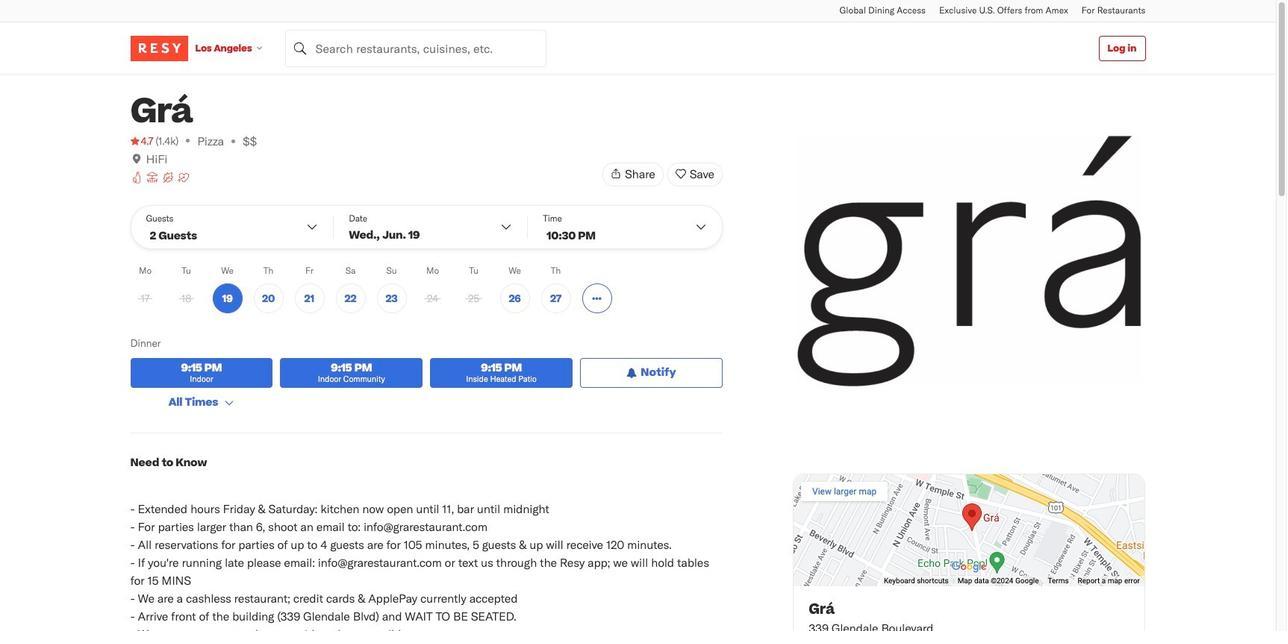 Task type: describe. For each thing, give the bounding box(es) containing it.
4.7 out of 5 stars image
[[130, 134, 153, 149]]



Task type: locate. For each thing, give the bounding box(es) containing it.
Search restaurants, cuisines, etc. text field
[[285, 29, 546, 67]]

None field
[[285, 29, 546, 67]]



Task type: vqa. For each thing, say whether or not it's contained in the screenshot.
4.9 out of 5 stars icon
no



